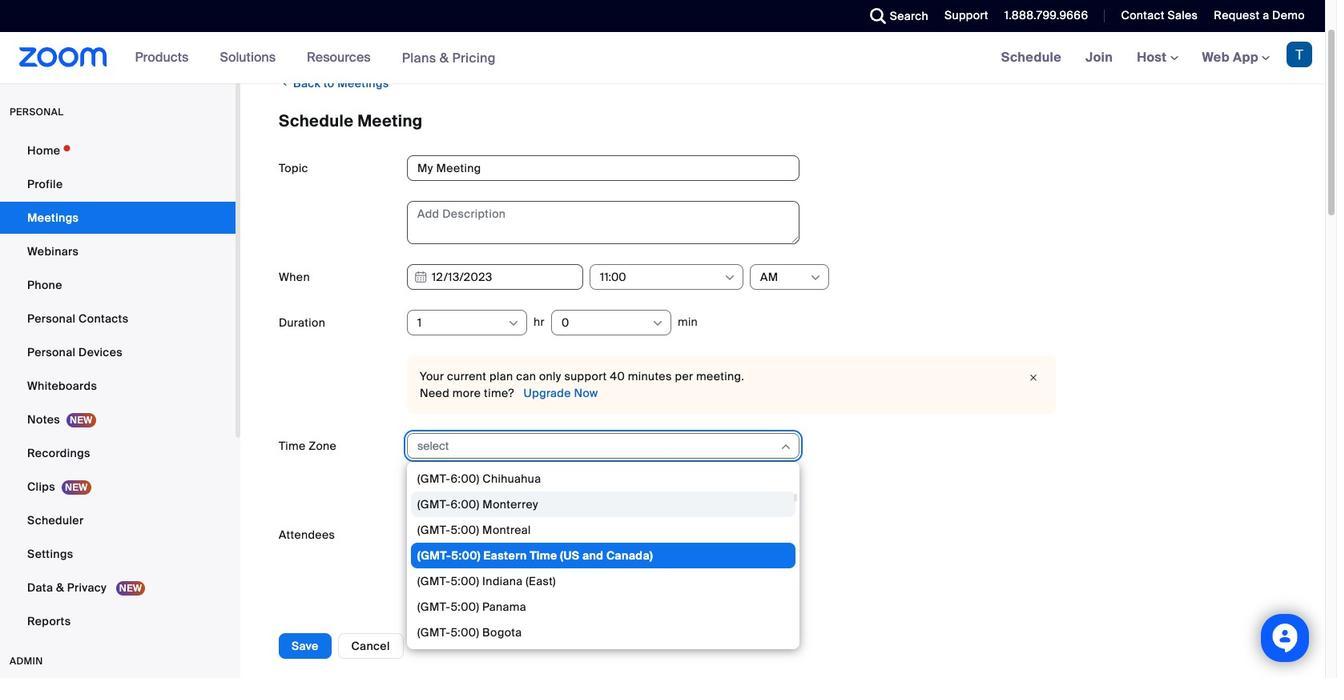 Task type: describe. For each thing, give the bounding box(es) containing it.
(gmt- for (gmt-5:00) panama
[[417, 600, 451, 615]]

(gmt- for (gmt-6:00) monterrey
[[417, 498, 451, 512]]

0 button
[[562, 311, 651, 335]]

request
[[1214, 8, 1260, 22]]

app
[[1233, 49, 1259, 66]]

generate automatically
[[426, 641, 554, 656]]

close image
[[1024, 370, 1043, 386]]

support
[[564, 369, 607, 384]]

web app
[[1202, 49, 1259, 66]]

1 horizontal spatial meetings
[[337, 76, 389, 91]]

save button
[[279, 634, 331, 659]]

recordings link
[[0, 437, 236, 470]]

905
[[734, 641, 756, 656]]

plans & pricing
[[402, 49, 496, 66]]

show options image for 0
[[651, 317, 664, 330]]

& for pricing
[[440, 49, 449, 66]]

back to meetings link
[[279, 70, 389, 96]]

contacts
[[79, 312, 129, 326]]

settings link
[[0, 538, 236, 570]]

your current plan can only support 40 minutes per meeting. need more time? upgrade now
[[420, 369, 744, 401]]

home link
[[0, 135, 236, 167]]

(gmt- for (gmt-5:00) indiana (east)
[[417, 574, 451, 589]]

(gmt- for (gmt-5:00) eastern time (us and canada)
[[417, 549, 451, 563]]

bogota
[[482, 626, 522, 640]]

cancel button
[[338, 634, 404, 659]]

recurring
[[426, 484, 480, 498]]

When text field
[[407, 264, 583, 290]]

recordings
[[27, 446, 90, 461]]

upgrade
[[524, 386, 571, 401]]

5:00) for panama
[[451, 600, 479, 615]]

time zone
[[279, 439, 337, 453]]

back to meetings
[[290, 76, 389, 91]]

meeting. inside your current plan can only support 40 minutes per meeting. need more time? upgrade now
[[696, 369, 744, 384]]

automatically
[[480, 641, 554, 656]]

enable
[[442, 562, 480, 576]]

schedule for schedule meeting
[[279, 111, 354, 131]]

hide options image
[[780, 441, 792, 453]]

your
[[420, 369, 444, 384]]

host button
[[1137, 49, 1178, 66]]

products
[[135, 49, 189, 66]]

meeting id option group
[[407, 636, 1287, 661]]

whiteboards
[[27, 379, 97, 393]]

web app button
[[1202, 49, 1270, 66]]

search button
[[858, 0, 933, 32]]

devices
[[79, 345, 123, 360]]

show options image for am
[[809, 272, 822, 284]]

pricing
[[452, 49, 496, 66]]

meeting up personal meeting id 910 905 8019
[[666, 583, 711, 597]]

solutions button
[[220, 32, 283, 83]]

clips
[[27, 480, 55, 494]]

personal for personal meeting id 910 905 8019
[[598, 641, 645, 656]]

personal contacts link
[[0, 303, 236, 335]]

(gmt-6:00) chihuahua
[[417, 472, 541, 486]]

profile link
[[0, 168, 236, 200]]

notes link
[[0, 404, 236, 436]]

minutes
[[628, 369, 672, 384]]

personal
[[10, 106, 64, 119]]

personal meeting id 910 905 8019
[[598, 641, 785, 656]]

data & privacy link
[[0, 572, 236, 604]]

home
[[27, 143, 60, 158]]

generate
[[426, 641, 477, 656]]

per
[[675, 369, 693, 384]]

40
[[610, 369, 625, 384]]

1.888.799.9666 button up join
[[993, 0, 1092, 32]]

will
[[540, 583, 557, 597]]

meeting up have
[[549, 562, 594, 576]]

1.888.799.9666 button up schedule link
[[1005, 8, 1088, 22]]

sales
[[1168, 8, 1198, 22]]

upgrade now link
[[521, 386, 598, 401]]

only
[[539, 369, 561, 384]]

personal for personal contacts
[[27, 312, 76, 326]]

plans
[[402, 49, 436, 66]]

meeting left cancel button
[[279, 641, 324, 656]]

1 horizontal spatial and
[[582, 549, 604, 563]]

whiteboards link
[[0, 370, 236, 402]]

notes
[[27, 413, 60, 427]]

0 vertical spatial to
[[324, 76, 335, 91]]

back
[[293, 76, 321, 91]]

0 vertical spatial time
[[279, 439, 306, 453]]

privacy
[[67, 581, 107, 595]]

enable continuous meeting chat added attendees will have access to the meeting group chat before and after the meeting.
[[442, 562, 711, 614]]

(gmt- for (gmt-5:00) bogota
[[417, 626, 451, 640]]

meeting
[[483, 484, 528, 498]]

resources
[[307, 49, 371, 66]]

added
[[442, 583, 478, 597]]

1 button
[[417, 311, 506, 335]]

eastern
[[484, 549, 527, 563]]

show options image
[[507, 317, 520, 330]]

select start time text field
[[600, 265, 723, 289]]

910
[[711, 641, 731, 656]]

save
[[292, 639, 319, 654]]

cancel
[[351, 639, 390, 654]]

personal for personal devices
[[27, 345, 76, 360]]

(gmt-5:00) eastern time (us and canada)
[[417, 549, 653, 563]]

banner containing products
[[0, 32, 1325, 84]]

0 horizontal spatial the
[[599, 599, 617, 614]]



Task type: locate. For each thing, give the bounding box(es) containing it.
& inside product information navigation
[[440, 49, 449, 66]]

show options image left 'min'
[[651, 317, 664, 330]]

duration
[[279, 316, 325, 330]]

& inside "link"
[[56, 581, 64, 595]]

meeting inside meeting id option group
[[648, 641, 693, 656]]

chat down 'attendees'
[[479, 599, 505, 614]]

schedule link
[[989, 32, 1074, 83]]

(gmt-5:00) panama
[[417, 600, 526, 615]]

1 horizontal spatial &
[[440, 49, 449, 66]]

0 vertical spatial meetings
[[337, 76, 389, 91]]

and down will
[[547, 599, 567, 614]]

6:00) up the (gmt-5:00) montreal
[[451, 498, 480, 512]]

5:00) for bogota
[[451, 626, 479, 640]]

meeting. right per
[[696, 369, 744, 384]]

5:00) up generate
[[451, 626, 479, 640]]

0 horizontal spatial meeting.
[[620, 599, 668, 614]]

show options image
[[723, 272, 736, 284], [809, 272, 822, 284], [651, 317, 664, 330]]

2 horizontal spatial show options image
[[809, 272, 822, 284]]

personal inside meeting id option group
[[598, 641, 645, 656]]

5:00) for eastern
[[451, 549, 481, 563]]

2 6:00) from the top
[[451, 498, 480, 512]]

0 horizontal spatial meetings
[[27, 211, 79, 225]]

and right (us
[[582, 549, 604, 563]]

before
[[508, 599, 544, 614]]

2 (gmt- from the top
[[417, 498, 451, 512]]

1 horizontal spatial id
[[696, 641, 708, 656]]

0 vertical spatial the
[[645, 583, 663, 597]]

0 vertical spatial &
[[440, 49, 449, 66]]

(east)
[[526, 574, 556, 589]]

to right access
[[631, 583, 642, 597]]

resources button
[[307, 32, 378, 83]]

1.888.799.9666
[[1005, 8, 1088, 22]]

time?
[[484, 386, 514, 401]]

0 horizontal spatial to
[[324, 76, 335, 91]]

id inside meeting id option group
[[696, 641, 708, 656]]

5:00) down the (gmt-5:00) montreal
[[451, 549, 481, 563]]

(gmt- down recurring
[[417, 523, 451, 538]]

schedule down back
[[279, 111, 354, 131]]

4 (gmt- from the top
[[417, 549, 451, 563]]

demo
[[1272, 8, 1305, 22]]

zoom logo image
[[19, 47, 107, 67]]

request a demo link
[[1202, 0, 1325, 32], [1214, 8, 1305, 22]]

(gmt- for (gmt-6:00) chihuahua
[[417, 472, 451, 486]]

0 horizontal spatial time
[[279, 439, 306, 453]]

the down canada) on the bottom of page
[[645, 583, 663, 597]]

Topic text field
[[407, 155, 800, 181]]

data
[[27, 581, 53, 595]]

0 horizontal spatial id
[[327, 641, 339, 656]]

to inside enable continuous meeting chat added attendees will have access to the meeting group chat before and after the meeting.
[[631, 583, 642, 597]]

0 vertical spatial personal
[[27, 312, 76, 326]]

1 horizontal spatial time
[[530, 549, 557, 563]]

1 vertical spatial 6:00)
[[451, 498, 480, 512]]

5:00) down added
[[451, 600, 479, 615]]

am button
[[760, 265, 808, 289]]

5 (gmt- from the top
[[417, 574, 451, 589]]

7 (gmt- from the top
[[417, 626, 451, 640]]

1 horizontal spatial show options image
[[723, 272, 736, 284]]

time
[[279, 439, 306, 453], [530, 549, 557, 563]]

Add Description text field
[[407, 201, 800, 244]]

group
[[442, 599, 476, 614]]

1 vertical spatial schedule
[[279, 111, 354, 131]]

6:00)
[[451, 472, 480, 486], [451, 498, 480, 512]]

(gmt- up the (gmt-5:00) montreal
[[417, 498, 451, 512]]

5:00)
[[451, 523, 479, 538], [451, 549, 481, 563], [451, 574, 479, 589], [451, 600, 479, 615], [451, 626, 479, 640]]

1 vertical spatial &
[[56, 581, 64, 595]]

personal down the phone
[[27, 312, 76, 326]]

(gmt- up added
[[417, 549, 451, 563]]

6:00) for monterrey
[[451, 498, 480, 512]]

0 vertical spatial 6:00)
[[451, 472, 480, 486]]

1 vertical spatial meeting.
[[620, 599, 668, 614]]

request a demo
[[1214, 8, 1305, 22]]

1 vertical spatial the
[[599, 599, 617, 614]]

(gmt-5:00) montreal
[[417, 523, 531, 538]]

the down access
[[599, 599, 617, 614]]

&
[[440, 49, 449, 66], [56, 581, 64, 595]]

meeting. down access
[[620, 599, 668, 614]]

admin
[[10, 655, 43, 668]]

join link
[[1074, 32, 1125, 83]]

profile picture image
[[1287, 42, 1312, 67]]

contact sales link
[[1109, 0, 1202, 32], [1121, 8, 1198, 22]]

schedule for schedule
[[1001, 49, 1062, 66]]

personal contacts
[[27, 312, 129, 326]]

phone link
[[0, 269, 236, 301]]

am
[[760, 270, 778, 284]]

1 id from the left
[[327, 641, 339, 656]]

meetings
[[337, 76, 389, 91], [27, 211, 79, 225]]

0 horizontal spatial schedule
[[279, 111, 354, 131]]

1 horizontal spatial to
[[631, 583, 642, 597]]

8019
[[759, 641, 785, 656]]

current
[[447, 369, 487, 384]]

to
[[324, 76, 335, 91], [631, 583, 642, 597]]

chat
[[597, 562, 622, 576], [479, 599, 505, 614]]

6 (gmt- from the top
[[417, 600, 451, 615]]

5:00) down the (gmt-6:00) monterrey
[[451, 523, 479, 538]]

(gmt-6:00) monterrey
[[417, 498, 538, 512]]

continuous
[[483, 562, 546, 576]]

min
[[678, 315, 698, 329]]

1 vertical spatial meetings
[[27, 211, 79, 225]]

host
[[1137, 49, 1170, 66]]

personal menu menu
[[0, 135, 236, 639]]

time up (east)
[[530, 549, 557, 563]]

& for privacy
[[56, 581, 64, 595]]

after
[[570, 599, 596, 614]]

6:00) up the (gmt-6:00) monterrey
[[451, 472, 480, 486]]

personal down access
[[598, 641, 645, 656]]

6:00) for chihuahua
[[451, 472, 480, 486]]

1 horizontal spatial the
[[645, 583, 663, 597]]

and
[[582, 549, 604, 563], [547, 599, 567, 614]]

personal devices link
[[0, 337, 236, 369]]

meeting id
[[279, 641, 339, 656]]

personal up whiteboards
[[27, 345, 76, 360]]

5:00) up group
[[451, 574, 479, 589]]

chat up access
[[597, 562, 622, 576]]

1 vertical spatial and
[[547, 599, 567, 614]]

zone
[[309, 439, 337, 453]]

(gmt-5:00) indiana (east)
[[417, 574, 556, 589]]

web
[[1202, 49, 1230, 66]]

show options image left am
[[723, 272, 736, 284]]

1 vertical spatial chat
[[479, 599, 505, 614]]

attendees
[[279, 528, 335, 542]]

reports link
[[0, 606, 236, 638]]

0 vertical spatial and
[[582, 549, 604, 563]]

products button
[[135, 32, 196, 83]]

(gmt- down added
[[417, 600, 451, 615]]

contact sales
[[1121, 8, 1198, 22]]

schedule inside meetings navigation
[[1001, 49, 1062, 66]]

topic
[[279, 161, 308, 175]]

meeting. inside enable continuous meeting chat added attendees will have access to the meeting group chat before and after the meeting.
[[620, 599, 668, 614]]

meetings down resources
[[337, 76, 389, 91]]

0 vertical spatial meeting.
[[696, 369, 744, 384]]

1 6:00) from the top
[[451, 472, 480, 486]]

scheduler link
[[0, 505, 236, 537]]

solutions
[[220, 49, 276, 66]]

id left the 910
[[696, 641, 708, 656]]

show options image right am dropdown button
[[809, 272, 822, 284]]

product information navigation
[[123, 32, 508, 84]]

panama
[[482, 600, 526, 615]]

meetings navigation
[[989, 32, 1325, 84]]

0 horizontal spatial chat
[[479, 599, 505, 614]]

(gmt- up generate
[[417, 626, 451, 640]]

search
[[890, 9, 929, 23]]

1 vertical spatial to
[[631, 583, 642, 597]]

1
[[417, 316, 422, 330]]

(gmt- up group
[[417, 574, 451, 589]]

1 vertical spatial time
[[530, 549, 557, 563]]

need
[[420, 386, 450, 401]]

meeting.
[[696, 369, 744, 384], [620, 599, 668, 614]]

(gmt- up the (gmt-6:00) monterrey
[[417, 472, 451, 486]]

2 vertical spatial personal
[[598, 641, 645, 656]]

& right the data
[[56, 581, 64, 595]]

1 horizontal spatial schedule
[[1001, 49, 1062, 66]]

1 horizontal spatial meeting.
[[696, 369, 744, 384]]

0 vertical spatial schedule
[[1001, 49, 1062, 66]]

1 horizontal spatial chat
[[597, 562, 622, 576]]

meeting left the 910
[[648, 641, 693, 656]]

have
[[560, 583, 586, 597]]

0 vertical spatial chat
[[597, 562, 622, 576]]

id
[[327, 641, 339, 656], [696, 641, 708, 656]]

and inside enable continuous meeting chat added attendees will have access to the meeting group chat before and after the meeting.
[[547, 599, 567, 614]]

0
[[562, 316, 569, 330]]

monterrey
[[483, 498, 538, 512]]

indiana
[[482, 574, 523, 589]]

meetings up 'webinars'
[[27, 211, 79, 225]]

support
[[945, 8, 989, 22]]

attendees
[[481, 583, 537, 597]]

clips link
[[0, 471, 236, 503]]

to right back
[[324, 76, 335, 91]]

0 horizontal spatial &
[[56, 581, 64, 595]]

id right save at the left bottom of page
[[327, 641, 339, 656]]

schedule down 1.888.799.9666 on the right of page
[[1001, 49, 1062, 66]]

meeting down the back to meetings
[[358, 111, 423, 131]]

5:00) for indiana
[[451, 574, 479, 589]]

1 vertical spatial personal
[[27, 345, 76, 360]]

0 horizontal spatial and
[[547, 599, 567, 614]]

(gmt-5:00) bogota
[[417, 626, 522, 640]]

access
[[589, 583, 628, 597]]

time left zone
[[279, 439, 306, 453]]

schedule meeting
[[279, 111, 423, 131]]

can
[[516, 369, 536, 384]]

left image
[[279, 75, 290, 91]]

2 id from the left
[[696, 641, 708, 656]]

schedule
[[1001, 49, 1062, 66], [279, 111, 354, 131]]

meetings link
[[0, 202, 236, 234]]

webinars link
[[0, 236, 236, 268]]

1.888.799.9666 button
[[993, 0, 1092, 32], [1005, 8, 1088, 22]]

canada)
[[606, 549, 653, 563]]

(gmt- for (gmt-5:00) montreal
[[417, 523, 451, 538]]

select time zone text field
[[417, 434, 779, 458]]

montreal
[[482, 523, 531, 538]]

& right plans
[[440, 49, 449, 66]]

recurring meeting
[[426, 484, 528, 498]]

hr
[[534, 315, 545, 329]]

chihuahua
[[483, 472, 541, 486]]

scheduler
[[27, 514, 84, 528]]

0 horizontal spatial show options image
[[651, 317, 664, 330]]

join
[[1086, 49, 1113, 66]]

data & privacy
[[27, 581, 110, 595]]

3 (gmt- from the top
[[417, 523, 451, 538]]

meetings inside personal menu menu
[[27, 211, 79, 225]]

reports
[[27, 615, 71, 629]]

1 (gmt- from the top
[[417, 472, 451, 486]]

banner
[[0, 32, 1325, 84]]

5:00) for montreal
[[451, 523, 479, 538]]

(us
[[560, 549, 580, 563]]



Task type: vqa. For each thing, say whether or not it's contained in the screenshot.
Webinars 'link' on the top left of the page
yes



